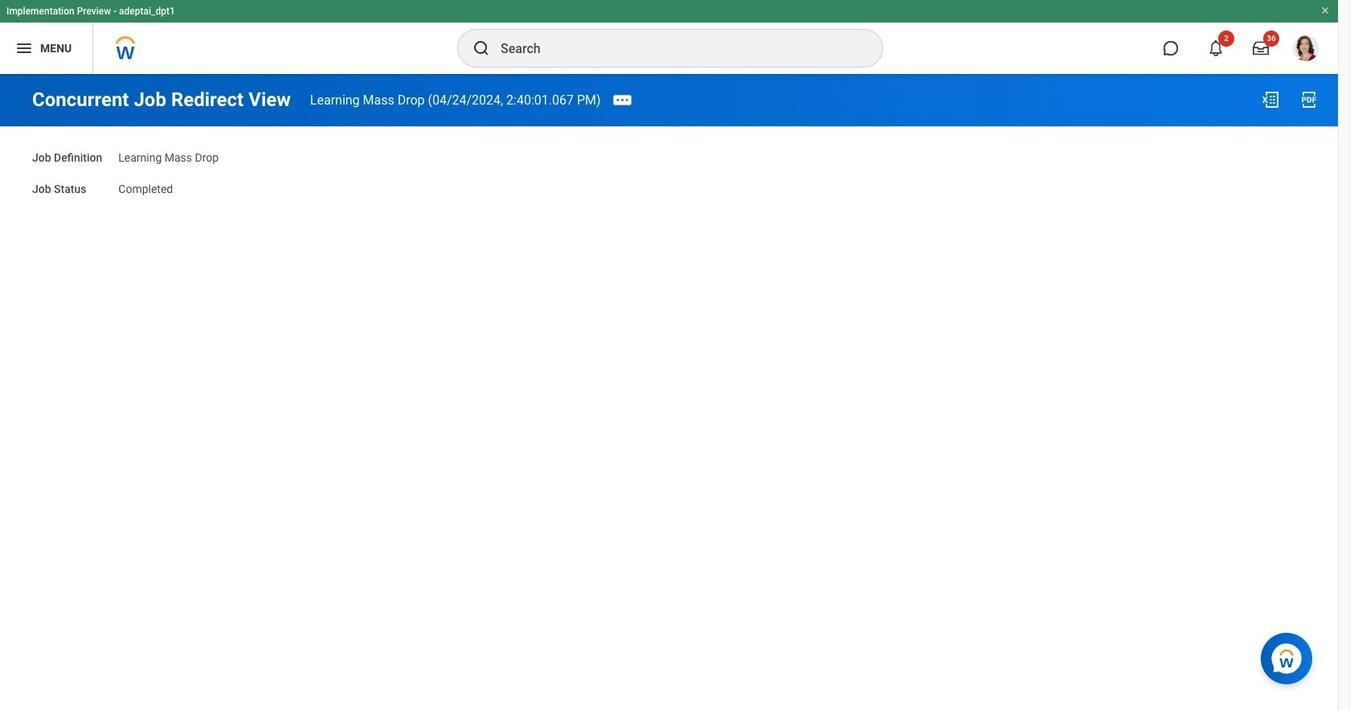 Task type: vqa. For each thing, say whether or not it's contained in the screenshot.
Completed "element"
yes



Task type: locate. For each thing, give the bounding box(es) containing it.
main content
[[0, 74, 1339, 212]]

banner
[[0, 0, 1339, 74]]

Search Workday  search field
[[501, 31, 850, 66]]

search image
[[472, 39, 491, 58]]

inbox large image
[[1254, 40, 1270, 56]]

view printable version (pdf) image
[[1300, 90, 1320, 109]]

completed element
[[118, 179, 173, 195]]

learning mass drop (04/24/2024, 2:40:01.067 pm) element
[[310, 92, 601, 107]]



Task type: describe. For each thing, give the bounding box(es) containing it.
profile logan mcneil image
[[1294, 35, 1320, 64]]

notifications large image
[[1209, 40, 1225, 56]]

justify image
[[14, 39, 34, 58]]

close environment banner image
[[1321, 6, 1331, 15]]

learning mass drop element
[[118, 148, 219, 164]]

export to excel image
[[1262, 90, 1281, 109]]



